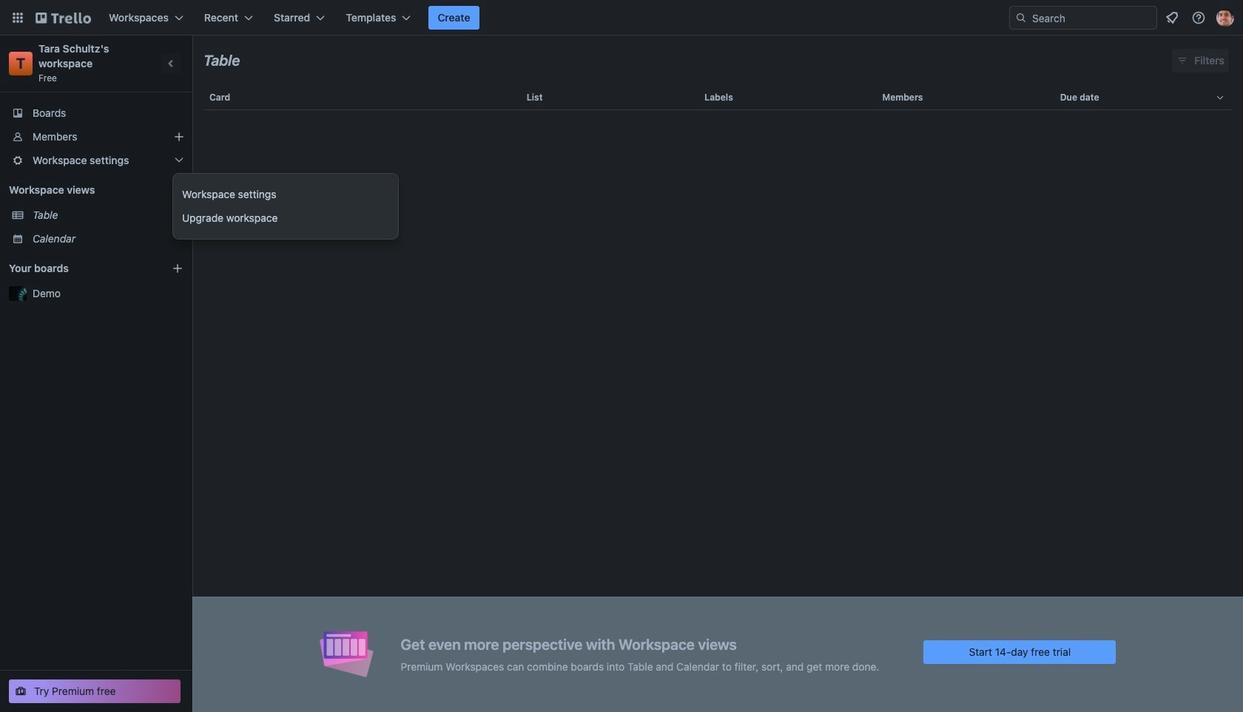 Task type: describe. For each thing, give the bounding box(es) containing it.
back to home image
[[36, 6, 91, 30]]

0 notifications image
[[1164, 9, 1182, 27]]

james peterson (jamespeterson93) image
[[1217, 9, 1235, 27]]

primary element
[[0, 0, 1244, 36]]

open information menu image
[[1192, 10, 1207, 25]]

Search field
[[1010, 6, 1158, 30]]

your boards with 1 items element
[[9, 260, 150, 278]]

search image
[[1016, 12, 1028, 24]]



Task type: locate. For each thing, give the bounding box(es) containing it.
None text field
[[204, 47, 240, 75]]

table
[[192, 80, 1244, 713]]

workspace navigation collapse icon image
[[161, 53, 182, 74]]

add board image
[[172, 263, 184, 275]]

row
[[204, 80, 1233, 115]]



Task type: vqa. For each thing, say whether or not it's contained in the screenshot.
Workspace navigation collapse icon
yes



